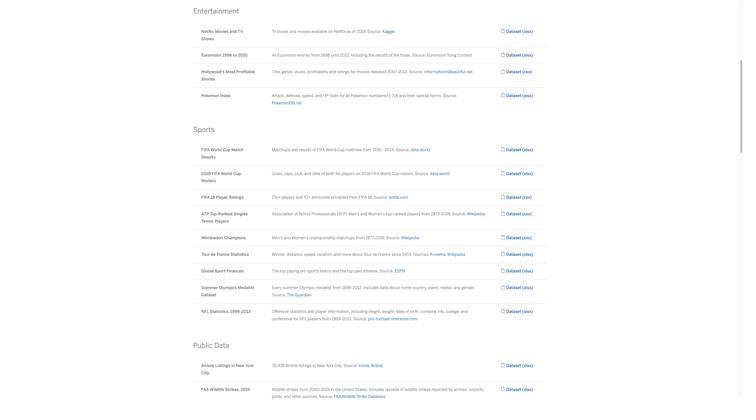 Task type: locate. For each thing, give the bounding box(es) containing it.
0 vertical spatial wikipedia link
[[467, 212, 485, 217]]

dataset inside summer olympics medalist dataset
[[201, 293, 216, 298]]

0 horizontal spatial airbnb
[[201, 364, 214, 369]]

0 vertical spatial the
[[272, 269, 279, 274]]

from right 'extracted'
[[349, 195, 358, 200]]

men's right (atp) at the bottom left
[[349, 212, 360, 217]]

the
[[272, 269, 279, 274], [287, 293, 294, 298]]

women's up distance,
[[292, 236, 309, 241]]

0 vertical spatial 2012.
[[398, 70, 408, 74]]

0 horizontal spatial in
[[231, 364, 235, 369]]

2 dataset ( xlsx ) from the top
[[506, 53, 533, 58]]

2 top from the left
[[347, 269, 353, 274]]

2013
[[241, 310, 251, 315]]

pokemon index
[[201, 94, 231, 98]]

movies left available
[[297, 29, 311, 34]]

offensive
[[272, 310, 289, 315]]

title, genre, studio, profitability and ratings for movies released 2007-2012. source: informationisbeautiful.net
[[272, 70, 473, 74]]

1 vertical spatial speed,
[[304, 253, 316, 257]]

dataset for men's and women's championship matchups from 1877-2016. source:
[[506, 236, 522, 241]]

2 csv from the top
[[524, 195, 530, 200]]

1 horizontal spatial tour
[[364, 253, 372, 257]]

data.world link for matchups and results of fifa world cup matches from 1930 - 2014. source:
[[411, 148, 430, 153]]

1 dataset ( csv ) from the top
[[506, 70, 532, 74]]

wikipedia link for association of tennis professionals (atp) men's and women's top-ranked players from 1973-2018. source:
[[467, 212, 485, 217]]

0 horizontal spatial top
[[280, 269, 286, 274]]

including inside the offensive statistics and player information, including height, weight, date of birth, combine info, college, and conference for nfl players from 1999-2013. source:
[[351, 310, 368, 315]]

1 xlsx from the top
[[524, 29, 532, 34]]

6 xlsx from the top
[[524, 253, 532, 257]]

song
[[447, 53, 457, 58]]

1 vertical spatial about
[[389, 286, 400, 291]]

statistics
[[231, 253, 249, 257]]

1 including from the top
[[351, 53, 368, 58]]

7 xlsx from the top
[[524, 269, 532, 274]]

eurovision left song
[[427, 53, 446, 58]]

7 ( from the top
[[523, 195, 524, 200]]

2 netflix from the left
[[334, 29, 346, 34]]

on right available
[[328, 29, 333, 34]]

1 horizontal spatial airbnb
[[285, 364, 298, 369]]

(atp)
[[337, 212, 348, 217]]

including up 2013.
[[351, 310, 368, 315]]

about right the data
[[389, 286, 400, 291]]

1999- right statistics,
[[230, 310, 241, 315]]

0 horizontal spatial 2012.
[[353, 286, 363, 291]]

1 york from the left
[[245, 364, 254, 369]]

knoema link
[[430, 253, 446, 257]]

( for men's and women's championship matchups from 1877-2016. source: wikipedia
[[523, 236, 524, 241]]

about right more
[[352, 253, 363, 257]]

( for 30,478 airbnb listings in new york city. source: inside airbnb
[[523, 364, 524, 369]]

csv for association of tennis professionals (atp) men's and women's top-ranked players from 1973-2018. source: wikipedia
[[524, 212, 530, 217]]

1 horizontal spatial the
[[287, 293, 294, 298]]

eurovision up hollywood's
[[201, 53, 221, 58]]

1 vertical spatial including
[[351, 310, 368, 315]]

3 dataset ( xlsx ) from the top
[[506, 94, 533, 98]]

new
[[236, 364, 244, 369], [317, 364, 325, 369]]

3 csv from the top
[[524, 212, 530, 217]]

source: down finals.
[[409, 70, 423, 74]]

1 horizontal spatial 2015
[[321, 388, 330, 393]]

and inside every summer olympic medalist from 1896-2012. includes data about home country, event, medal, and gender. source:
[[454, 286, 461, 291]]

men's up winner,
[[272, 236, 283, 241]]

source: inside attack, defense, speed, and hp stats for all pokemon numbered 1-718 and their special forms. source: pokemondb.net
[[443, 94, 457, 98]]

source: left the pro-
[[353, 317, 367, 322]]

netflix up shows
[[201, 29, 214, 34]]

14 ( from the top
[[523, 364, 524, 369]]

2 horizontal spatial wikipedia link
[[467, 212, 485, 217]]

1998 left to at the left
[[222, 53, 232, 58]]

from left 1930
[[363, 148, 372, 153]]

1 horizontal spatial netflix
[[334, 29, 346, 34]]

source: down every
[[272, 293, 286, 298]]

speed, right defense,
[[302, 94, 314, 98]]

states.
[[355, 388, 368, 393]]

0 horizontal spatial 1999-
[[230, 310, 241, 315]]

2 horizontal spatial airbnb
[[371, 364, 383, 369]]

8 dataset ( xlsx ) from the top
[[506, 286, 533, 291]]

0 vertical spatial data.world link
[[411, 148, 430, 153]]

1 horizontal spatial nfl
[[300, 317, 307, 322]]

2012. down finals.
[[398, 70, 408, 74]]

0 vertical spatial movies
[[297, 29, 311, 34]]

association
[[272, 212, 293, 217]]

2 dataset ( csv ) from the top
[[506, 195, 532, 200]]

3 eurovision from the left
[[427, 53, 446, 58]]

cup down the match
[[233, 172, 241, 176]]

source: right 18.
[[374, 195, 388, 200]]

1 horizontal spatial 1999-
[[332, 317, 342, 322]]

dataset ( csv ) for men's and women's championship matchups from 1877-2016. source: wikipedia
[[506, 236, 532, 241]]

tour down 1877-
[[364, 253, 372, 257]]

0 horizontal spatial netflix
[[201, 29, 214, 34]]

source: right the 2016.
[[386, 236, 401, 241]]

1 vertical spatial 1999-
[[332, 317, 342, 322]]

dataset ( csv ) for title, genre, studio, profitability and ratings for movies released 2007-2012. source: informationisbeautiful.net
[[506, 70, 532, 74]]

matches
[[346, 148, 362, 153]]

dataset ( xlsx ) for every summer olympic medalist from 1896-2012. includes data about home country, event, medal, and gender. source:
[[506, 286, 533, 291]]

pokemon left index
[[201, 94, 219, 98]]

1 horizontal spatial france
[[378, 253, 391, 257]]

netflix
[[201, 29, 214, 34], [334, 29, 346, 34]]

2 1998 from the left
[[321, 53, 330, 58]]

1 horizontal spatial date
[[396, 310, 405, 315]]

top left "paid"
[[347, 269, 353, 274]]

from left '1896-'
[[333, 286, 341, 291]]

2015 right strikes,
[[241, 388, 250, 393]]

1 new from the left
[[236, 364, 244, 369]]

0 vertical spatial data.world
[[411, 148, 430, 153]]

15 ( from the top
[[523, 388, 524, 393]]

tv shows and movies available on netflix as of 2019. source: kaggle
[[272, 29, 395, 34]]

1 horizontal spatial on
[[356, 172, 361, 176]]

( for attack, defense, speed, and hp stats for all pokemon numbered 1-718 and their special forms. source: pokemondb.net
[[523, 94, 524, 98]]

1 horizontal spatial 1998
[[321, 53, 330, 58]]

since
[[392, 253, 401, 257]]

tour up global
[[201, 253, 210, 257]]

players right ranked
[[407, 212, 421, 217]]

in left "united"
[[331, 388, 334, 393]]

medalist
[[316, 286, 332, 291]]

2010
[[238, 53, 248, 58]]

1 netflix from the left
[[201, 29, 214, 34]]

date inside the offensive statistics and player information, including height, weight, date of birth, combine info, college, and conference for nfl players from 1999-2013. source:
[[396, 310, 405, 315]]

source: down 2000-
[[319, 395, 333, 400]]

7 dataset ( xlsx ) from the top
[[506, 269, 533, 274]]

dataset for 30,478 airbnb listings in new york city. source:
[[506, 364, 522, 369]]

airbnb right 30,478
[[285, 364, 298, 369]]

0 vertical spatial including
[[351, 53, 368, 58]]

birth
[[326, 172, 335, 176]]

xlsx for the top paying pro sports teams and the top paid athletes. source:
[[524, 269, 532, 274]]

0 horizontal spatial 2018
[[201, 172, 211, 176]]

0 horizontal spatial france
[[217, 253, 230, 257]]

1 vertical spatial men's
[[272, 236, 283, 241]]

birth,
[[410, 310, 420, 315]]

0 horizontal spatial 2015
[[241, 388, 250, 393]]

1 horizontal spatial de
[[373, 253, 378, 257]]

0 horizontal spatial nfl
[[201, 310, 209, 315]]

wimbledon champions
[[201, 236, 246, 241]]

dataset ( xlsx ) for the top paying pro sports teams and the top paid athletes. source:
[[506, 269, 533, 274]]

1 horizontal spatial movies
[[357, 70, 370, 74]]

0 horizontal spatial results
[[299, 148, 312, 153]]

0 horizontal spatial date
[[312, 172, 320, 176]]

public data
[[193, 342, 229, 350]]

0 horizontal spatial on
[[328, 29, 333, 34]]

strikes right wildlife
[[419, 388, 431, 393]]

1 eurovision from the left
[[201, 53, 221, 58]]

0 horizontal spatial de
[[211, 253, 216, 257]]

3 dataset ( csv ) from the top
[[506, 212, 532, 217]]

12 ( from the top
[[523, 286, 524, 291]]

5 xlsx from the top
[[524, 172, 532, 176]]

speed, left location,
[[304, 253, 316, 257]]

1 horizontal spatial york
[[326, 364, 334, 369]]

country,
[[412, 286, 428, 291]]

70+
[[304, 195, 311, 200]]

8 xlsx from the top
[[524, 286, 532, 291]]

from left 1973- on the right bottom of page
[[422, 212, 430, 217]]

airports,
[[469, 388, 485, 393]]

11 dataset ( xlsx ) from the top
[[506, 388, 533, 393]]

special
[[417, 94, 429, 98]]

1 horizontal spatial wikipedia
[[448, 253, 465, 257]]

from up "sources."
[[300, 388, 308, 393]]

1 de from the left
[[211, 253, 216, 257]]

results up "released"
[[376, 53, 388, 58]]

) for 17k+ players and 70+ attributes extracted from fifa 18. source: sofifa.com
[[530, 195, 532, 200]]

0 horizontal spatial york
[[245, 364, 254, 369]]

title,
[[272, 70, 281, 74]]

tennis inside the "atp top-ranked singles tennis players"
[[201, 219, 214, 224]]

in right listings
[[231, 364, 235, 369]]

4 dataset ( csv ) from the top
[[506, 236, 532, 241]]

1 csv from the top
[[524, 70, 530, 74]]

2 xlsx from the top
[[524, 53, 532, 58]]

dataset for winner, distance, speed, location, and more about tour de france since 1903. sources:
[[506, 253, 522, 257]]

of inside wildlife strikes from 2000-2015 in the united states. includes records of wildlife strikes reported by airlines, airports, pilots, and other sources. source:
[[400, 388, 404, 393]]

numbered
[[369, 94, 388, 98]]

finances
[[227, 269, 244, 274]]

1 vertical spatial 2012.
[[353, 286, 363, 291]]

2014.
[[385, 148, 395, 153]]

ratings
[[337, 70, 350, 74]]

0 horizontal spatial new
[[236, 364, 244, 369]]

airbnb up city
[[201, 364, 214, 369]]

finals.
[[401, 53, 411, 58]]

date left birth
[[312, 172, 320, 176]]

1 horizontal spatial results
[[376, 53, 388, 58]]

9 xlsx from the top
[[524, 310, 532, 315]]

1 2018 from the left
[[201, 172, 211, 176]]

for inside attack, defense, speed, and hp stats for all pokemon numbered 1-718 and their special forms. source: pokemondb.net
[[340, 94, 345, 98]]

airbnb listings in new york city
[[201, 364, 254, 376]]

1 horizontal spatial wildlife
[[272, 388, 285, 393]]

0 vertical spatial nfl
[[201, 310, 209, 315]]

source: inside the offensive statistics and player information, including height, weight, date of birth, combine info, college, and conference for nfl players from 1999-2013. source:
[[353, 317, 367, 322]]

11 ( from the top
[[523, 269, 524, 274]]

summer
[[283, 286, 299, 291]]

and left 70+
[[296, 195, 303, 200]]

and right medal,
[[454, 286, 461, 291]]

from inside the offensive statistics and player information, including height, weight, date of birth, combine info, college, and conference for nfl players from 1999-2013. source:
[[322, 317, 331, 322]]

3 xlsx from the top
[[524, 94, 532, 98]]

2018 up rosters
[[201, 172, 211, 176]]

1 horizontal spatial men's
[[349, 212, 360, 217]]

10 dataset ( xlsx ) from the top
[[506, 364, 533, 369]]

1 horizontal spatial new
[[317, 364, 325, 369]]

1999- down the information,
[[332, 317, 342, 322]]

1 horizontal spatial 2018
[[362, 172, 371, 176]]

for down statistics
[[293, 317, 299, 322]]

matchups
[[337, 236, 355, 241]]

listings
[[299, 364, 312, 369]]

and left ratings
[[329, 70, 336, 74]]

6 ( from the top
[[523, 172, 524, 176]]

0 horizontal spatial wildlife
[[210, 388, 224, 393]]

( for ,
[[523, 253, 524, 257]]

xlsx for goals, caps, club, and date of birth for players on 2018 fifa world cup rosters. source:
[[524, 172, 532, 176]]

0 horizontal spatial the
[[272, 269, 279, 274]]

1 vertical spatial the
[[287, 293, 294, 298]]

matchups and results of fifa world cup matches from 1930 - 2014. source: data.world
[[272, 148, 430, 153]]

speed,
[[302, 94, 314, 98], [304, 253, 316, 257]]

10 ( from the top
[[523, 253, 524, 257]]

2 pokemon from the left
[[351, 94, 368, 98]]

1 horizontal spatial pokemon
[[351, 94, 368, 98]]

1 pokemon from the left
[[201, 94, 219, 98]]

0 vertical spatial women's
[[368, 212, 385, 217]]

the left "united"
[[335, 388, 341, 393]]

11 xlsx from the top
[[524, 388, 532, 393]]

de up athletes. at the bottom of page
[[373, 253, 378, 257]]

0 horizontal spatial tennis
[[201, 219, 214, 224]]

france left since
[[378, 253, 391, 257]]

wildlife inside wildlife strikes from 2000-2015 in the united states. includes records of wildlife strikes reported by airlines, airports, pilots, and other sources. source:
[[272, 388, 285, 393]]

cup left matches
[[337, 148, 345, 153]]

de down "wimbledon"
[[211, 253, 216, 257]]

and right club,
[[304, 172, 311, 176]]

csv
[[524, 70, 530, 74], [524, 195, 530, 200], [524, 212, 530, 217], [524, 236, 530, 241]]

10 xlsx from the top
[[524, 364, 532, 369]]

1 vertical spatial women's
[[292, 236, 309, 241]]

airlines,
[[454, 388, 468, 393]]

netflix inside netflix movies and tv shows
[[201, 29, 214, 34]]

dataset ( xlsx ) for tv shows and movies available on netflix as of 2019. source:
[[506, 29, 533, 34]]

global
[[201, 269, 214, 274]]

tennis down "atp"
[[201, 219, 214, 224]]

0 vertical spatial tennis
[[299, 212, 311, 217]]

and right the college,
[[461, 310, 468, 315]]

0 vertical spatial results
[[376, 53, 388, 58]]

york inside the airbnb listings in new york city
[[245, 364, 254, 369]]

4 ( from the top
[[523, 94, 524, 98]]

dataset ( csv ) for association of tennis professionals (atp) men's and women's top-ranked players from 1973-2018. source: wikipedia
[[506, 212, 532, 217]]

the left "paid"
[[340, 269, 346, 274]]

4 csv from the top
[[524, 236, 530, 241]]

for right birth
[[336, 172, 341, 176]]

4 dataset ( xlsx ) from the top
[[506, 148, 533, 153]]

0 vertical spatial date
[[312, 172, 320, 176]]

0 horizontal spatial eurovision
[[201, 53, 221, 58]]

movies
[[297, 29, 311, 34], [357, 70, 370, 74]]

world left rosters.
[[380, 172, 391, 176]]

faa
[[201, 388, 209, 393]]

1 horizontal spatial wikipedia link
[[448, 253, 465, 257]]

the left finals.
[[394, 53, 400, 58]]

source: right rosters.
[[415, 172, 429, 176]]

0 vertical spatial includes
[[364, 286, 379, 291]]

1 ( from the top
[[523, 29, 524, 34]]

0 horizontal spatial wikipedia
[[401, 236, 419, 241]]

2 2015 from the left
[[321, 388, 330, 393]]

17k+ players and 70+ attributes extracted from fifa 18. source: sofifa.com
[[272, 195, 408, 200]]

2012. inside every summer olympic medalist from 1896-2012. includes data about home country, event, medal, and gender. source:
[[353, 286, 363, 291]]

xlsx
[[524, 29, 532, 34], [524, 53, 532, 58], [524, 94, 532, 98], [524, 148, 532, 153], [524, 172, 532, 176], [524, 253, 532, 257], [524, 269, 532, 274], [524, 286, 532, 291], [524, 310, 532, 315], [524, 364, 532, 369], [524, 388, 532, 393]]

match
[[232, 148, 244, 153]]

top-
[[386, 212, 394, 217]]

cup inside 2018 fifa world cup rosters
[[233, 172, 241, 176]]

for inside the offensive statistics and player information, including height, weight, date of birth, combine info, college, and conference for nfl players from 1999-2013. source:
[[293, 317, 299, 322]]

0 horizontal spatial pokemon
[[201, 94, 219, 98]]

new right listings
[[236, 364, 244, 369]]

tv
[[272, 29, 276, 34]]

cup left rosters.
[[392, 172, 400, 176]]

2 ( from the top
[[523, 53, 524, 58]]

listings
[[215, 364, 230, 369]]

teams
[[320, 269, 332, 274]]

2018 up 18.
[[362, 172, 371, 176]]

released
[[371, 70, 387, 74]]

women's
[[368, 212, 385, 217], [292, 236, 309, 241]]

2018 inside 2018 fifa world cup rosters
[[201, 172, 211, 176]]

the inside wildlife strikes from 2000-2015 in the united states. includes records of wildlife strikes reported by airlines, airports, pilots, and other sources. source:
[[335, 388, 341, 393]]

nfl down statistics
[[300, 317, 307, 322]]

gender.
[[462, 286, 475, 291]]

1 horizontal spatial 2012.
[[398, 70, 408, 74]]

dataset for attack, defense, speed, and hp stats for all pokemon numbered 1-718 and their special forms. source:
[[506, 94, 522, 98]]

1 vertical spatial wikipedia link
[[401, 236, 419, 241]]

eurovision 1998 to 2010
[[201, 53, 248, 58]]

17k+
[[272, 195, 281, 200]]

1 wildlife from the left
[[210, 388, 224, 393]]

speed, inside attack, defense, speed, and hp stats for all pokemon numbered 1-718 and their special forms. source: pokemondb.net
[[302, 94, 314, 98]]

location,
[[317, 253, 333, 257]]

and left more
[[334, 253, 341, 257]]

france left statistics
[[217, 253, 230, 257]]

0 horizontal spatial strikes
[[286, 388, 299, 393]]

2 horizontal spatial in
[[331, 388, 334, 393]]

5 dataset ( xlsx ) from the top
[[506, 172, 533, 176]]

of
[[352, 29, 356, 34], [389, 53, 393, 58], [313, 148, 316, 153], [321, 172, 325, 176], [294, 212, 298, 217], [406, 310, 409, 315], [400, 388, 404, 393]]

( for the top paying pro sports teams and the top paid athletes. source: espn
[[523, 269, 524, 274]]

2 de from the left
[[373, 253, 378, 257]]

1998 left until at top
[[321, 53, 330, 58]]

movies left "released"
[[357, 70, 370, 74]]

sofifa.com
[[389, 195, 408, 200]]

the down "summer"
[[287, 293, 294, 298]]

xlsx for matchups and results of fifa world cup matches from 1930 - 2014. source:
[[524, 148, 532, 153]]

6 dataset ( xlsx ) from the top
[[506, 253, 533, 257]]

world up results
[[211, 148, 222, 153]]

fifa 18 player ratings
[[201, 195, 244, 200]]

sofifa.com link
[[389, 195, 408, 200]]

records
[[385, 388, 399, 393]]

2 horizontal spatial wikipedia
[[467, 212, 485, 217]]

tennis down 70+
[[299, 212, 311, 217]]

9 dataset ( xlsx ) from the top
[[506, 310, 533, 315]]

1 vertical spatial wikipedia
[[401, 236, 419, 241]]

8 ( from the top
[[523, 212, 524, 217]]

) for attack, defense, speed, and hp stats for all pokemon numbered 1-718 and their special forms. source: pokemondb.net
[[532, 94, 533, 98]]

2 york from the left
[[326, 364, 334, 369]]

more
[[342, 253, 351, 257]]

xlsx for every summer olympic medalist from 1896-2012. includes data about home country, event, medal, and gender. source:
[[524, 286, 532, 291]]

)
[[532, 29, 533, 34], [532, 53, 533, 58], [530, 70, 532, 74], [532, 94, 533, 98], [532, 148, 533, 153], [532, 172, 533, 176], [530, 195, 532, 200], [530, 212, 532, 217], [530, 236, 532, 241], [532, 253, 533, 257], [532, 269, 533, 274], [532, 286, 533, 291], [532, 310, 533, 315], [532, 364, 533, 369], [532, 388, 533, 393]]

men's
[[349, 212, 360, 217], [272, 236, 283, 241]]

all eurovision entries from 1998 until 2012, including the results of the finals. source: eurovision song contest
[[272, 53, 472, 58]]

top-
[[210, 212, 218, 217]]

0 horizontal spatial wikipedia link
[[401, 236, 419, 241]]

includes right states.
[[369, 388, 384, 393]]

data.world link for goals, caps, club, and date of birth for players on 2018 fifa world cup rosters. source:
[[430, 172, 450, 176]]

about
[[352, 253, 363, 257], [389, 286, 400, 291]]

defense,
[[286, 94, 301, 98]]

2 including from the top
[[351, 310, 368, 315]]

pokemon right all
[[351, 94, 368, 98]]

2015 left "united"
[[321, 388, 330, 393]]

source: right 2019. in the left top of the page
[[368, 29, 382, 34]]

includes left the data
[[364, 286, 379, 291]]

in inside wildlife strikes from 2000-2015 in the united states. includes records of wildlife strikes reported by airlines, airports, pilots, and other sources. source:
[[331, 388, 334, 393]]

1 horizontal spatial strikes
[[419, 388, 431, 393]]

airbnb right inside
[[371, 364, 383, 369]]

xlsx for offensive statistics and player information, including height, weight, date of birth, combine info, college, and conference for nfl players from 1999-2013. source:
[[524, 310, 532, 315]]

including right the 2012,
[[351, 53, 368, 58]]

xlsx for tv shows and movies available on netflix as of 2019. source:
[[524, 29, 532, 34]]

0 vertical spatial speed,
[[302, 94, 314, 98]]

club,
[[295, 172, 303, 176]]

1 vertical spatial includes
[[369, 388, 384, 393]]

3 ( from the top
[[523, 70, 524, 74]]

from inside wildlife strikes from 2000-2015 in the united states. includes records of wildlife strikes reported by airlines, airports, pilots, and other sources. source:
[[300, 388, 308, 393]]

players down player
[[308, 317, 321, 322]]

cup
[[223, 148, 231, 153], [337, 148, 345, 153], [233, 172, 241, 176], [392, 172, 400, 176]]

source: right forms. at the right of page
[[443, 94, 457, 98]]

4 xlsx from the top
[[524, 148, 532, 153]]

3 airbnb from the left
[[371, 364, 383, 369]]

9 ( from the top
[[523, 236, 524, 241]]

sport
[[215, 269, 226, 274]]

dataset ( xlsx ) for all eurovision entries from 1998 until 2012, including the results of the finals. source: eurovision song contest
[[506, 53, 533, 58]]

data
[[214, 342, 229, 350]]

dataset for tv shows and movies available on netflix as of 2019. source:
[[506, 29, 522, 34]]

0 horizontal spatial 1998
[[222, 53, 232, 58]]

information,
[[328, 310, 350, 315]]

dataset for the top paying pro sports teams and the top paid athletes. source:
[[506, 269, 522, 274]]

dataset ( xlsx ) for goals, caps, club, and date of birth for players on 2018 fifa world cup rosters. source:
[[506, 172, 533, 176]]

0 vertical spatial wikipedia
[[467, 212, 485, 217]]

1 horizontal spatial top
[[347, 269, 353, 274]]

) for title, genre, studio, profitability and ratings for movies released 2007-2012. source: informationisbeautiful.net
[[530, 70, 532, 74]]

) for men's and women's championship matchups from 1877-2016. source: wikipedia
[[530, 236, 532, 241]]

from down player
[[322, 317, 331, 322]]

airbnb inside the airbnb listings in new york city
[[201, 364, 214, 369]]

goals,
[[272, 172, 283, 176]]

1 vertical spatial results
[[299, 148, 312, 153]]

on down matches
[[356, 172, 361, 176]]

2012,
[[340, 53, 350, 58]]

airbnb
[[201, 364, 214, 369], [285, 364, 298, 369], [371, 364, 383, 369]]

pilots,
[[272, 395, 283, 400]]

top left "paying"
[[280, 269, 286, 274]]

wikipedia link for men's and women's championship matchups from 1877-2016. source:
[[401, 236, 419, 241]]

xlsx for attack, defense, speed, and hp stats for all pokemon numbered 1-718 and their special forms. source:
[[524, 94, 532, 98]]

5 ( from the top
[[523, 148, 524, 153]]

from right entries
[[311, 53, 320, 58]]

1 2015 from the left
[[241, 388, 250, 393]]

dataset ( xlsx ) for 30,478 airbnb listings in new york city. source:
[[506, 364, 533, 369]]

0 horizontal spatial about
[[352, 253, 363, 257]]

0 vertical spatial about
[[352, 253, 363, 257]]

1 vertical spatial tennis
[[201, 219, 214, 224]]

1 1998 from the left
[[222, 53, 232, 58]]

speed, for defense,
[[302, 94, 314, 98]]

2 horizontal spatial eurovision
[[427, 53, 446, 58]]

in inside the airbnb listings in new york city
[[231, 364, 235, 369]]

csv for title, genre, studio, profitability and ratings for movies released 2007-2012. source: informationisbeautiful.net
[[524, 70, 530, 74]]

and left tv
[[230, 29, 237, 34]]

dataset ( xlsx ) for matchups and results of fifa world cup matches from 1930 - 2014. source:
[[506, 148, 533, 153]]

xlsx for winner, distance, speed, location, and more about tour de france since 1903. sources:
[[524, 253, 532, 257]]

1 airbnb from the left
[[201, 364, 214, 369]]

2 vertical spatial wikipedia
[[448, 253, 465, 257]]

shows
[[201, 36, 214, 41]]

1 vertical spatial date
[[396, 310, 405, 315]]

1 vertical spatial on
[[356, 172, 361, 176]]

city.
[[335, 364, 343, 369]]

and left player
[[308, 310, 315, 315]]

faa wildlife strikes, 2015
[[201, 388, 250, 393]]

source: right finals.
[[412, 53, 426, 58]]

2 wildlife from the left
[[272, 388, 285, 393]]

( for matchups and results of fifa world cup matches from 1930 - 2014. source: data.world
[[523, 148, 524, 153]]

world inside 2018 fifa world cup rosters
[[221, 172, 232, 176]]

for right ratings
[[351, 70, 356, 74]]

wikipedia for knoema
[[448, 253, 465, 257]]

1 vertical spatial data.world link
[[430, 172, 450, 176]]

0 horizontal spatial movies
[[297, 29, 311, 34]]

goals, caps, club, and date of birth for players on 2018 fifa world cup rosters. source: data.world
[[272, 172, 450, 176]]

wildlife
[[405, 388, 418, 393]]

1 horizontal spatial about
[[389, 286, 400, 291]]

1 dataset ( xlsx ) from the top
[[506, 29, 533, 34]]

dataset for wildlife strikes from 2000-2015 in the united states. includes records of wildlife strikes reported by airlines, airports, pilots, and other sources. source:
[[506, 388, 522, 393]]



Task type: describe. For each thing, give the bounding box(es) containing it.
source: inside every summer olympic medalist from 1896-2012. includes data about home country, event, medal, and gender. source:
[[272, 293, 286, 298]]

informationisbeautiful.net link
[[424, 70, 473, 74]]

0 horizontal spatial women's
[[292, 236, 309, 241]]

fifa world cup match results
[[201, 148, 244, 160]]

includes inside every summer olympic medalist from 1896-2012. includes data about home country, event, medal, and gender. source:
[[364, 286, 379, 291]]

2013.
[[342, 317, 352, 322]]

( for 17k+ players and 70+ attributes extracted from fifa 18. source: sofifa.com
[[523, 195, 524, 200]]

source: right 2018.
[[452, 212, 466, 217]]

0 horizontal spatial men's
[[272, 236, 283, 241]]

olympics
[[219, 286, 237, 291]]

18.
[[368, 195, 373, 200]]

players right 17k+
[[282, 195, 295, 200]]

dataset for association of tennis professionals (atp) men's and women's top-ranked players from 1973-2018. source:
[[506, 212, 522, 217]]

) for association of tennis professionals (atp) men's and women's top-ranked players from 1973-2018. source: wikipedia
[[530, 212, 532, 217]]

players
[[215, 219, 229, 224]]

to
[[233, 53, 237, 58]]

1999- inside the offensive statistics and player information, including height, weight, date of birth, combine info, college, and conference for nfl players from 1999-2013. source:
[[332, 317, 342, 322]]

college,
[[446, 310, 460, 315]]

and right matchups
[[291, 148, 298, 153]]

extracted
[[331, 195, 348, 200]]

attack, defense, speed, and hp stats for all pokemon numbered 1-718 and their special forms. source: pokemondb.net
[[272, 94, 457, 106]]

dataset ( xlsx ) for attack, defense, speed, and hp stats for all pokemon numbered 1-718 and their special forms. source:
[[506, 94, 533, 98]]

dataset for offensive statistics and player information, including height, weight, date of birth, combine info, college, and conference for nfl players from 1999-2013. source:
[[506, 310, 522, 315]]

718
[[392, 94, 398, 98]]

1 strikes from the left
[[286, 388, 299, 393]]

attack,
[[272, 94, 285, 98]]

dataset ( xlsx ) for offensive statistics and player information, including height, weight, date of birth, combine info, college, and conference for nfl players from 1999-2013. source:
[[506, 310, 533, 315]]

xlsx for all eurovision entries from 1998 until 2012, including the results of the finals. source: eurovision song contest
[[524, 53, 532, 58]]

( for goals, caps, club, and date of birth for players on 2018 fifa world cup rosters. source: data.world
[[523, 172, 524, 176]]

and right 718
[[399, 94, 406, 98]]

hp
[[323, 94, 329, 98]]

) for goals, caps, club, and date of birth for players on 2018 fifa world cup rosters. source: data.world
[[532, 172, 533, 176]]

dataset for all eurovision entries from 1998 until 2012, including the results of the finals. source: eurovision song contest
[[506, 53, 522, 58]]

every
[[272, 286, 282, 291]]

home
[[401, 286, 412, 291]]

2 tour from the left
[[364, 253, 372, 257]]

and right shows
[[290, 29, 297, 34]]

dataset for every summer olympic medalist from 1896-2012. includes data about home country, event, medal, and gender. source:
[[506, 286, 522, 291]]

by
[[449, 388, 453, 393]]

entertainment
[[193, 7, 239, 15]]

statistics,
[[210, 310, 229, 315]]

2 eurovision from the left
[[278, 53, 297, 58]]

dataset for goals, caps, club, and date of birth for players on 2018 fifa world cup rosters. source:
[[506, 172, 522, 176]]

dataset for title, genre, studio, profitability and ratings for movies released 2007-2012. source:
[[506, 70, 522, 74]]

index
[[220, 94, 231, 98]]

( for title, genre, studio, profitability and ratings for movies released 2007-2012. source: informationisbeautiful.net
[[523, 70, 524, 74]]

and right the teams
[[332, 269, 339, 274]]

source: left espn "link"
[[380, 269, 394, 274]]

summer
[[201, 286, 218, 291]]

dataset for 17k+ players and 70+ attributes extracted from fifa 18. source:
[[506, 195, 522, 200]]

caps,
[[284, 172, 294, 176]]

pro-football-reference.com link
[[368, 317, 418, 322]]

fifa inside fifa world cup match results
[[201, 148, 210, 153]]

2 france from the left
[[378, 253, 391, 257]]

2007-
[[388, 70, 398, 74]]

all
[[346, 94, 350, 98]]

from inside every summer olympic medalist from 1896-2012. includes data about home country, event, medal, and gender. source:
[[333, 286, 341, 291]]

shows
[[277, 29, 289, 34]]

wikipedia for 2018.
[[467, 212, 485, 217]]

) for the top paying pro sports teams and the top paid athletes. source: espn
[[532, 269, 533, 274]]

1877-
[[366, 236, 376, 241]]

1930
[[373, 148, 382, 153]]

2 airbnb from the left
[[285, 364, 298, 369]]

2 strikes from the left
[[419, 388, 431, 393]]

ratings
[[229, 195, 244, 200]]

) for 30,478 airbnb listings in new york city. source: inside airbnb
[[532, 364, 533, 369]]

studio,
[[294, 70, 306, 74]]

strikes,
[[225, 388, 240, 393]]

espn link
[[395, 269, 405, 274]]

source: inside wildlife strikes from 2000-2015 in the united states. includes records of wildlife strikes reported by airlines, airports, pilots, and other sources. source:
[[319, 395, 333, 400]]

winner,
[[272, 253, 286, 257]]

world left matches
[[326, 148, 337, 153]]

pro
[[300, 269, 306, 274]]

1-
[[389, 94, 392, 98]]

wimbledon
[[201, 236, 223, 241]]

csv for men's and women's championship matchups from 1877-2016. source: wikipedia
[[524, 236, 530, 241]]

of inside the offensive statistics and player information, including height, weight, date of birth, combine info, college, and conference for nfl players from 1999-2013. source:
[[406, 310, 409, 315]]

sources:
[[413, 253, 429, 257]]

pokemon inside attack, defense, speed, and hp stats for all pokemon numbered 1-718 and their special forms. source: pokemondb.net
[[351, 94, 368, 98]]

cup inside fifa world cup match results
[[223, 148, 231, 153]]

csv for 17k+ players and 70+ attributes extracted from fifa 18. source: sofifa.com
[[524, 195, 530, 200]]

1 france from the left
[[217, 253, 230, 257]]

the for the guardian
[[287, 293, 294, 298]]

winner, distance, speed, location, and more about tour de france since 1903. sources: knoema , wikipedia
[[272, 253, 465, 257]]

speed, for distance,
[[304, 253, 316, 257]]

combine
[[421, 310, 437, 315]]

association of tennis professionals (atp) men's and women's top-ranked players from 1973-2018. source: wikipedia
[[272, 212, 485, 217]]

dataset ( xlsx ) for wildlife strikes from 2000-2015 in the united states. includes records of wildlife strikes reported by airlines, airports, pilots, and other sources. source:
[[506, 388, 533, 393]]

singles
[[234, 212, 248, 217]]

source: right city.
[[344, 364, 358, 369]]

dataset for matchups and results of fifa world cup matches from 1930 - 2014. source:
[[506, 148, 522, 153]]

1973-
[[431, 212, 441, 217]]

reported
[[432, 388, 448, 393]]

paying
[[287, 269, 299, 274]]

18
[[211, 195, 215, 200]]

pro-
[[368, 317, 376, 322]]

fifa inside 2018 fifa world cup rosters
[[212, 172, 220, 176]]

united
[[342, 388, 354, 393]]

1 horizontal spatial in
[[313, 364, 316, 369]]

medalist
[[238, 286, 254, 291]]

dataset ( xlsx ) for winner, distance, speed, location, and more about tour de france since 1903. sources:
[[506, 253, 533, 257]]

dataset ( csv ) for 17k+ players and 70+ attributes extracted from fifa 18. source: sofifa.com
[[506, 195, 532, 200]]

) for matchups and results of fifa world cup matches from 1930 - 2014. source: data.world
[[532, 148, 533, 153]]

hollywood's most profitable stories
[[201, 70, 255, 82]]

offensive statistics and player information, including height, weight, date of birth, combine info, college, and conference for nfl players from 1999-2013. source:
[[272, 310, 468, 322]]

men's and women's championship matchups from 1877-2016. source: wikipedia
[[272, 236, 419, 241]]

forms.
[[430, 94, 442, 98]]

sports
[[307, 269, 319, 274]]

pokemondb.net link
[[272, 101, 302, 106]]

pro-football-reference.com
[[368, 317, 418, 322]]

nfl inside the offensive statistics and player information, including height, weight, date of birth, combine info, college, and conference for nfl players from 1999-2013. source:
[[300, 317, 307, 322]]

and up distance,
[[284, 236, 291, 241]]

0 vertical spatial men's
[[349, 212, 360, 217]]

2 vertical spatial wikipedia link
[[448, 253, 465, 257]]

1 vertical spatial data.world
[[430, 172, 450, 176]]

,
[[446, 253, 447, 257]]

championship
[[310, 236, 336, 241]]

and right (atp) at the bottom left
[[360, 212, 367, 217]]

2016.
[[376, 236, 385, 241]]

1 horizontal spatial tennis
[[299, 212, 311, 217]]

professionals
[[312, 212, 336, 217]]

1 horizontal spatial women's
[[368, 212, 385, 217]]

new inside the airbnb listings in new york city
[[236, 364, 244, 369]]

world inside fifa world cup match results
[[211, 148, 222, 153]]

xlsx for 30,478 airbnb listings in new york city. source:
[[524, 364, 532, 369]]

rosters.
[[400, 172, 414, 176]]

sources.
[[303, 395, 318, 400]]

2019.
[[357, 29, 367, 34]]

) for tv shows and movies available on netflix as of 2019. source: kaggle
[[532, 29, 533, 34]]

xlsx for wildlife strikes from 2000-2015 in the united states. includes records of wildlife strikes reported by airlines, airports, pilots, and other sources. source:
[[524, 388, 532, 393]]

13 ( from the top
[[523, 310, 524, 315]]

and left hp on the top left
[[315, 94, 322, 98]]

2 2018 from the left
[[362, 172, 371, 176]]

about inside every summer olympic medalist from 1896-2012. includes data about home country, event, medal, and gender. source:
[[389, 286, 400, 291]]

wildlife strikes from 2000-2015 in the united states. includes records of wildlife strikes reported by airlines, airports, pilots, and other sources. source:
[[272, 388, 485, 400]]

players inside the offensive statistics and player information, including height, weight, date of birth, combine info, college, and conference for nfl players from 1999-2013. source:
[[308, 317, 321, 322]]

1 vertical spatial movies
[[357, 70, 370, 74]]

the for the top paying pro sports teams and the top paid athletes. source: espn
[[272, 269, 279, 274]]

and inside netflix movies and tv shows
[[230, 29, 237, 34]]

every summer olympic medalist from 1896-2012. includes data about home country, event, medal, and gender. source:
[[272, 286, 475, 298]]

( for tv shows and movies available on netflix as of 2019. source: kaggle
[[523, 29, 524, 34]]

the up title, genre, studio, profitability and ratings for movies released 2007-2012. source: informationisbeautiful.net
[[369, 53, 375, 58]]

inside airbnb link
[[359, 364, 383, 369]]

2015 inside wildlife strikes from 2000-2015 in the united states. includes records of wildlife strikes reported by airlines, airports, pilots, and other sources. source:
[[321, 388, 330, 393]]

netflix movies and tv shows
[[201, 29, 243, 41]]

olympic
[[300, 286, 315, 291]]

attributes
[[312, 195, 330, 200]]

1 top from the left
[[280, 269, 286, 274]]

players right birth
[[342, 172, 355, 176]]

nfl statistics, 1999-2013
[[201, 310, 251, 315]]

pokemondb.net
[[272, 101, 302, 106]]

source: right the 2014.
[[396, 148, 410, 153]]

available
[[311, 29, 328, 34]]

( for association of tennis professionals (atp) men's and women's top-ranked players from 1973-2018. source: wikipedia
[[523, 212, 524, 217]]

event,
[[428, 286, 440, 291]]

matchups
[[272, 148, 290, 153]]

1 tour from the left
[[201, 253, 210, 257]]

contest
[[458, 53, 472, 58]]

) for ,
[[532, 253, 533, 257]]

rosters
[[201, 179, 216, 184]]

2 new from the left
[[317, 364, 325, 369]]

until
[[331, 53, 339, 58]]

0 vertical spatial on
[[328, 29, 333, 34]]

summer olympics medalist dataset
[[201, 286, 254, 298]]

1896-
[[342, 286, 353, 291]]

and inside wildlife strikes from 2000-2015 in the united states. includes records of wildlife strikes reported by airlines, airports, pilots, and other sources. source:
[[284, 395, 291, 400]]

weight,
[[382, 310, 395, 315]]

includes inside wildlife strikes from 2000-2015 in the united states. includes records of wildlife strikes reported by airlines, airports, pilots, and other sources. source:
[[369, 388, 384, 393]]

from left 1877-
[[356, 236, 365, 241]]



Task type: vqa. For each thing, say whether or not it's contained in the screenshot.


